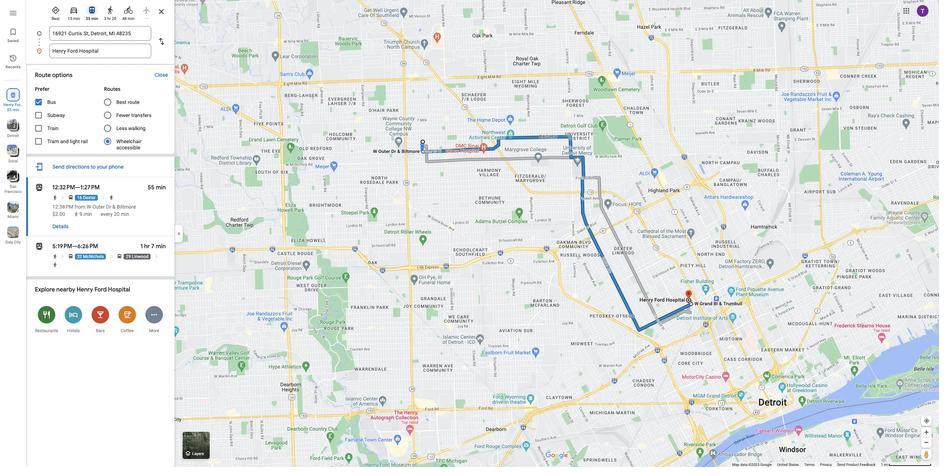 Task type: describe. For each thing, give the bounding box(es) containing it.
route
[[35, 72, 51, 79]]

details button
[[49, 220, 72, 233]]

rail
[[81, 139, 88, 144]]

48 min
[[122, 16, 135, 21]]

wheelchair accessible
[[116, 139, 142, 151]]

bars button
[[87, 302, 114, 338]]

saved
[[7, 38, 19, 43]]

29
[[126, 254, 131, 259]]

hr for 3
[[107, 16, 111, 21]]

linwood
[[132, 254, 149, 259]]

layers
[[192, 452, 204, 457]]

coffee
[[121, 328, 134, 334]]

walking
[[128, 126, 146, 131]]

restaurants
[[35, 328, 58, 334]]

google maps element
[[0, 0, 940, 467]]

tram and light rail
[[47, 139, 88, 144]]

1 hr 7 min
[[141, 243, 166, 250]]

united states button
[[778, 463, 799, 467]]

united states
[[778, 463, 799, 467]]

1 for 1 mi
[[882, 463, 884, 467]]

collapse side panel image
[[175, 230, 183, 238]]

transit image inside 55 min radio
[[88, 6, 96, 15]]

show your location image
[[924, 418, 931, 425]]

1 walk image from the top
[[52, 195, 58, 200]]

footer inside google maps element
[[733, 463, 882, 467]]

restaurants button
[[33, 302, 60, 338]]

hotels
[[67, 328, 80, 334]]

&
[[112, 204, 116, 210]]

1 horizontal spatial walk image
[[109, 195, 114, 200]]

mcnichols
[[83, 254, 104, 259]]

 for 12:32 pm
[[35, 183, 44, 193]]

1 mi
[[882, 463, 889, 467]]

terms
[[805, 463, 815, 467]]

reverse starting point and destination image
[[157, 37, 166, 46]]

city
[[14, 240, 21, 245]]

detroit
[[7, 134, 19, 138]]

recents
[[6, 64, 21, 69]]

Starting point 16921 Curtis St, Detroit, MI 48235 field
[[52, 29, 148, 38]]

to
[[91, 164, 96, 170]]

mi
[[884, 463, 889, 467]]

32
[[77, 254, 82, 259]]

12:32 pm — 1:27 pm
[[52, 184, 100, 191]]

15 min radio
[[66, 3, 81, 21]]

best for best
[[52, 16, 60, 21]]

ford inside henry ford hospital
[[15, 103, 23, 107]]

transit image for 12:32 pm — 1:27 pm
[[35, 183, 44, 193]]

and
[[60, 139, 69, 144]]

san francisco
[[4, 184, 22, 194]]

francisco
[[4, 190, 22, 194]]

biltmore
[[117, 204, 136, 210]]

transfers
[[131, 112, 152, 118]]

send product feedback button
[[838, 463, 876, 467]]

explore nearby henry ford hospital
[[35, 286, 130, 294]]

min inside radio
[[73, 16, 80, 21]]

3 hr 20
[[104, 16, 116, 21]]

menu image
[[9, 9, 17, 17]]

0 horizontal spatial walk image
[[52, 254, 58, 259]]

directions
[[66, 164, 89, 170]]

hotels button
[[60, 302, 87, 338]]

16
[[77, 195, 82, 200]]

doral
[[8, 159, 18, 164]]

55 min inside radio
[[86, 16, 98, 21]]

zoom in image
[[924, 430, 930, 435]]

bus
[[47, 99, 56, 105]]

privacy
[[821, 463, 832, 467]]

55 min radio
[[84, 3, 100, 21]]

32 mcnichols
[[77, 254, 104, 259]]

henry ford hospital
[[3, 103, 23, 112]]

list inside google maps element
[[26, 26, 175, 58]]

send directions to your phone
[[53, 164, 124, 170]]

cycling image
[[124, 6, 133, 15]]

2 for doral
[[13, 149, 15, 154]]

2 list item from the top
[[26, 44, 175, 58]]

explore
[[35, 286, 55, 294]]

close directions image
[[157, 7, 166, 16]]

train
[[47, 126, 59, 131]]

accessible
[[116, 145, 140, 151]]

7
[[151, 243, 154, 250]]

united
[[778, 463, 788, 467]]

google
[[761, 463, 772, 467]]

less walking
[[116, 126, 146, 131]]

bus image
[[117, 254, 122, 259]]

hospital inside henry ford hospital
[[6, 108, 21, 112]]

, then image for 5:19 pm — 6:26 pm
[[60, 254, 66, 259]]

55 min inside directions main content
[[148, 184, 166, 191]]

1:27 pm
[[80, 184, 100, 191]]

2 places element for detroit
[[8, 123, 15, 130]]

driving image
[[69, 6, 78, 15]]

henry inside henry ford hospital
[[3, 103, 14, 107]]

details
[[52, 223, 68, 230]]

min inside option
[[128, 16, 135, 21]]

coffee button
[[114, 302, 141, 338]]

product
[[847, 463, 860, 467]]

$2.00
[[52, 211, 65, 217]]

5:19 pm — 6:26 pm
[[52, 243, 98, 250]]

map
[[733, 463, 740, 467]]

48 min radio
[[121, 3, 136, 21]]

more button
[[141, 302, 168, 338]]

2 walk image from the top
[[52, 262, 58, 268]]

data
[[741, 463, 748, 467]]

16 dexter
[[77, 195, 96, 200]]

bus image for 12:32 pm
[[68, 195, 73, 200]]

min inside radio
[[91, 16, 98, 21]]



Task type: locate. For each thing, give the bounding box(es) containing it.
daly city
[[5, 240, 21, 245]]

2 places element up the detroit
[[8, 123, 15, 130]]

walk image down '5:19 pm'
[[52, 254, 58, 259]]

0 vertical spatial none field
[[52, 26, 148, 41]]

nearby
[[56, 286, 75, 294]]

1 none field from the top
[[52, 26, 148, 41]]

bus image for 5:19 pm
[[68, 254, 73, 259]]

hr inside 'radio'
[[107, 16, 111, 21]]

1 vertical spatial hospital
[[108, 286, 130, 294]]

— for 12:32 pm
[[75, 184, 80, 191]]

0 vertical spatial transit image
[[88, 6, 96, 15]]

1 horizontal spatial hr
[[144, 243, 150, 250]]

0 vertical spatial 55
[[86, 16, 90, 21]]

0 vertical spatial 20
[[112, 16, 116, 21]]

none field for 1st list item from the top
[[52, 26, 148, 41]]

2 for detroit
[[13, 124, 15, 129]]

6:26 pm
[[78, 243, 98, 250]]

©2023
[[749, 463, 760, 467]]

list item
[[26, 26, 175, 49], [26, 44, 175, 58]]

hr inside directions main content
[[144, 243, 150, 250]]

12:38 pm
[[52, 204, 73, 210]]

2 none field from the top
[[52, 44, 148, 58]]

walk image up 12:38 pm
[[52, 195, 58, 200]]

close
[[155, 72, 168, 78]]

0 vertical spatial 1
[[141, 243, 143, 250]]

1 vertical spatial ford
[[94, 286, 107, 294]]

1 vertical spatial send
[[838, 463, 846, 467]]

Best radio
[[48, 3, 63, 21]]

1 up linwood
[[141, 243, 143, 250]]

dr
[[106, 204, 111, 210]]

send left directions in the left of the page
[[53, 164, 65, 170]]

0 vertical spatial hospital
[[6, 108, 21, 112]]

 for 5:19 pm
[[35, 242, 44, 252]]

best
[[52, 16, 60, 21], [116, 99, 127, 105]]

bus image left "16"
[[68, 195, 73, 200]]

subway
[[47, 112, 65, 118]]

send directions to your phone button
[[49, 160, 127, 174]]

1 vertical spatial best
[[116, 99, 127, 105]]

1 vertical spatial walk image
[[52, 262, 58, 268]]

walk image up &
[[109, 195, 114, 200]]

15
[[68, 16, 72, 21]]

every 20 min
[[101, 211, 129, 217]]

1 2 places element from the top
[[8, 123, 15, 130]]

 up henry ford hospital
[[10, 91, 16, 99]]

bus image left 32 at the bottom of page
[[68, 254, 73, 259]]

ford inside directions main content
[[94, 286, 107, 294]]

2 places element for doral
[[8, 148, 15, 155]]

0 vertical spatial 2
[[13, 124, 15, 129]]

min inside  list
[[12, 108, 19, 112]]

1 vertical spatial 1
[[882, 463, 884, 467]]

phone
[[109, 164, 124, 170]]

min
[[73, 16, 80, 21], [91, 16, 98, 21], [128, 16, 135, 21], [12, 108, 19, 112], [156, 184, 166, 191], [84, 211, 92, 217], [121, 211, 129, 217], [156, 243, 166, 250]]

2 places element up doral
[[8, 148, 15, 155]]

9
[[80, 211, 82, 217]]

hospital inside directions main content
[[108, 286, 130, 294]]

hospital up the detroit
[[6, 108, 21, 112]]

0 horizontal spatial 55 min
[[7, 108, 19, 112]]

 right city
[[35, 242, 44, 252]]

2 bus image from the top
[[68, 254, 73, 259]]

2 vertical spatial 55 min
[[148, 184, 166, 191]]

options
[[52, 72, 73, 79]]

— for 5:19 pm
[[72, 243, 78, 250]]

1 horizontal spatial send
[[838, 463, 846, 467]]

henry up the detroit
[[3, 103, 14, 107]]

send left product
[[838, 463, 846, 467]]

1 vertical spatial —
[[72, 243, 78, 250]]

1 horizontal spatial , then image
[[154, 254, 159, 259]]

best left route
[[116, 99, 127, 105]]

2 horizontal spatial 55
[[148, 184, 154, 191]]

daly
[[5, 240, 13, 245]]

fewer transfers
[[116, 112, 152, 118]]


[[10, 91, 16, 99], [35, 183, 44, 193], [35, 242, 44, 252]]

1
[[141, 243, 143, 250], [882, 463, 884, 467]]

list
[[26, 26, 175, 58]]

, then image for 12:32 pm — 1:27 pm
[[60, 195, 66, 200]]

48
[[122, 16, 127, 21]]

0 horizontal spatial 55
[[7, 108, 12, 112]]

1 vertical spatial 
[[35, 183, 44, 193]]

2 , then image from the left
[[154, 254, 159, 259]]

, then image up outer
[[101, 195, 106, 200]]

0 horizontal spatial , then image
[[109, 254, 115, 259]]

list item down starting point 16921 curtis st, detroit, mi 48235 field
[[26, 44, 175, 58]]

2 vertical spatial transit image
[[35, 242, 44, 252]]

send product feedback
[[838, 463, 876, 467]]

show street view coverage image
[[922, 449, 932, 460]]

feedback
[[860, 463, 876, 467]]

recents button
[[0, 51, 26, 71]]

12:38 pm from w outer dr & biltmore $2.00
[[52, 204, 136, 217]]

0 vertical spatial hr
[[107, 16, 111, 21]]

0 vertical spatial 55 min
[[86, 16, 98, 21]]

55 inside  list
[[7, 108, 12, 112]]

dexter
[[83, 195, 96, 200]]

2 places element
[[8, 123, 15, 130], [8, 148, 15, 155]]

flights image
[[142, 6, 151, 15]]

9 min
[[80, 211, 92, 217]]

2 2 from the top
[[13, 149, 15, 154]]

miami
[[8, 215, 19, 219]]

walk image down '5:19 pm'
[[52, 262, 58, 268]]

bus image
[[68, 195, 73, 200], [68, 254, 73, 259]]

terms button
[[805, 463, 815, 467]]

29 linwood
[[126, 254, 149, 259]]

0 horizontal spatial hospital
[[6, 108, 21, 112]]

1 vertical spatial transit image
[[35, 183, 44, 193]]

1 2 from the top
[[13, 124, 15, 129]]

 inside list
[[10, 91, 16, 99]]

— up 32 at the bottom of page
[[72, 243, 78, 250]]

0 vertical spatial 2 places element
[[8, 123, 15, 130]]

0 vertical spatial bus image
[[68, 195, 73, 200]]

2 vertical spatial 55
[[148, 184, 154, 191]]

55 inside radio
[[86, 16, 90, 21]]

miami button
[[0, 198, 26, 221]]

0 horizontal spatial hr
[[107, 16, 111, 21]]

1 horizontal spatial hospital
[[108, 286, 130, 294]]

none field starting point 16921 curtis st, detroit, mi 48235
[[52, 26, 148, 41]]

hr right '3' at the left
[[107, 16, 111, 21]]

list item down '3' at the left
[[26, 26, 175, 49]]

prefer
[[35, 86, 50, 92]]

google account: tyler black  
(blacklashes1000@gmail.com) image
[[917, 5, 929, 17]]

more
[[149, 328, 159, 334]]

hospital up the coffee button
[[108, 286, 130, 294]]

daly city button
[[0, 224, 26, 246]]

none field for 1st list item from the bottom of the google maps element
[[52, 44, 148, 58]]

—
[[75, 184, 80, 191], [72, 243, 78, 250]]

hr for 1
[[144, 243, 150, 250]]

none field inside list item
[[52, 26, 148, 41]]

— up "16"
[[75, 184, 80, 191]]

best travel modes image
[[51, 6, 60, 15]]

, then image up 12:38 pm
[[60, 195, 66, 200]]

directions main content
[[26, 0, 175, 467]]

Destination Henry Ford Hospital field
[[52, 47, 148, 55]]

hr left '7'
[[144, 243, 150, 250]]

0 vertical spatial walk image
[[52, 195, 58, 200]]

1 vertical spatial 55
[[7, 108, 12, 112]]

none field down '3' at the left
[[52, 26, 148, 41]]

1 horizontal spatial 55 min
[[86, 16, 98, 21]]

 list
[[0, 0, 26, 467]]

2 vertical spatial 
[[35, 242, 44, 252]]

15 min
[[68, 16, 80, 21]]

saved button
[[0, 25, 26, 45]]

None radio
[[139, 3, 154, 19]]

0 vertical spatial best
[[52, 16, 60, 21]]

1 vertical spatial 2
[[13, 149, 15, 154]]

light
[[70, 139, 80, 144]]

walking image
[[106, 6, 115, 15]]

less
[[116, 126, 127, 131]]

 left 12:32 pm on the left top of page
[[35, 183, 44, 193]]

1 vertical spatial henry
[[77, 286, 93, 294]]

walk image
[[52, 195, 58, 200], [52, 262, 58, 268]]

2 2 places element from the top
[[8, 148, 15, 155]]

transit image left 12:32 pm on the left top of page
[[35, 183, 44, 193]]

best for best route
[[116, 99, 127, 105]]

55
[[86, 16, 90, 21], [7, 108, 12, 112], [148, 184, 154, 191]]

send
[[53, 164, 65, 170], [838, 463, 846, 467]]

ford up bars 'button'
[[94, 286, 107, 294]]

transit image right city
[[35, 242, 44, 252]]

20 inside 'radio'
[[112, 16, 116, 21]]

ford
[[15, 103, 23, 107], [94, 286, 107, 294]]

, then image left bus image
[[109, 254, 115, 259]]

, then image
[[60, 195, 66, 200], [101, 195, 106, 200], [60, 254, 66, 259]]

0 horizontal spatial best
[[52, 16, 60, 21]]

wheelchair
[[116, 139, 142, 144]]

outer
[[92, 204, 105, 210]]

fewer
[[116, 112, 130, 118]]

walk image
[[109, 195, 114, 200], [52, 254, 58, 259]]

3
[[104, 16, 106, 21]]

your
[[97, 164, 108, 170]]

send for send directions to your phone
[[53, 164, 65, 170]]

0 vertical spatial walk image
[[109, 195, 114, 200]]

None field
[[52, 26, 148, 41], [52, 44, 148, 58]]

0 vertical spatial henry
[[3, 103, 14, 107]]

55 min
[[86, 16, 98, 21], [7, 108, 19, 112], [148, 184, 166, 191]]

20 inside directions main content
[[114, 211, 120, 217]]

henry
[[3, 103, 14, 107], [77, 286, 93, 294]]

, then image
[[109, 254, 115, 259], [154, 254, 159, 259]]

transit image right the driving image
[[88, 6, 96, 15]]

1 horizontal spatial 1
[[882, 463, 884, 467]]

walking image
[[74, 212, 79, 217]]

1 list item from the top
[[26, 26, 175, 49]]

1 vertical spatial 55 min
[[7, 108, 19, 112]]

, then image down 1 hr 7 min
[[154, 254, 159, 259]]

5:19 pm
[[52, 243, 72, 250]]

0 horizontal spatial 1
[[141, 243, 143, 250]]

1 for 1 hr 7 min
[[141, 243, 143, 250]]

transit image
[[88, 6, 96, 15], [35, 183, 44, 193], [35, 242, 44, 252]]

1 vertical spatial bus image
[[68, 254, 73, 259]]

1 vertical spatial walk image
[[52, 254, 58, 259]]

routes
[[104, 86, 120, 92]]

1 left mi on the bottom of page
[[882, 463, 884, 467]]

2 up the detroit
[[13, 124, 15, 129]]

0 horizontal spatial send
[[53, 164, 65, 170]]

footer containing map data ©2023 google
[[733, 463, 882, 467]]

hr
[[107, 16, 111, 21], [144, 243, 150, 250]]

1 horizontal spatial 55
[[86, 16, 90, 21]]

none field destination henry ford hospital
[[52, 44, 148, 58]]

4 places element
[[8, 174, 15, 180]]

send inside directions main content
[[53, 164, 65, 170]]

, then image down '5:19 pm'
[[60, 254, 66, 259]]

1 vertical spatial 2 places element
[[8, 148, 15, 155]]

1 vertical spatial 20
[[114, 211, 120, 217]]

0 vertical spatial send
[[53, 164, 65, 170]]

2 horizontal spatial 55 min
[[148, 184, 166, 191]]

20 right '3' at the left
[[112, 16, 116, 21]]

footer
[[733, 463, 882, 467]]

55 min inside  list
[[7, 108, 19, 112]]

1 horizontal spatial ford
[[94, 286, 107, 294]]

0 vertical spatial —
[[75, 184, 80, 191]]

20
[[112, 16, 116, 21], [114, 211, 120, 217]]

1 inside directions main content
[[141, 243, 143, 250]]

1 vertical spatial none field
[[52, 44, 148, 58]]

1 vertical spatial hr
[[144, 243, 150, 250]]

0 horizontal spatial ford
[[15, 103, 23, 107]]

12:32 pm
[[52, 184, 75, 191]]

4
[[13, 175, 15, 180]]

best inside option
[[52, 16, 60, 21]]

1 bus image from the top
[[68, 195, 73, 200]]

none field down starting point 16921 curtis st, detroit, mi 48235 field
[[52, 44, 148, 58]]

3 hr 20 radio
[[103, 3, 118, 21]]

1 horizontal spatial henry
[[77, 286, 93, 294]]

henry right nearby
[[77, 286, 93, 294]]

1 mi button
[[882, 463, 932, 467]]

55 inside directions main content
[[148, 184, 154, 191]]

henry inside directions main content
[[77, 286, 93, 294]]

map data ©2023 google
[[733, 463, 772, 467]]

0 horizontal spatial henry
[[3, 103, 14, 107]]

w
[[87, 204, 91, 210]]

route
[[128, 99, 140, 105]]

0 vertical spatial ford
[[15, 103, 23, 107]]

ford left the prefer bus in the left of the page
[[15, 103, 23, 107]]

route options
[[35, 72, 73, 79]]

1 , then image from the left
[[109, 254, 115, 259]]

2 up doral
[[13, 149, 15, 154]]

best inside directions main content
[[116, 99, 127, 105]]

1 horizontal spatial best
[[116, 99, 127, 105]]

tram
[[47, 139, 59, 144]]

best down best travel modes image
[[52, 16, 60, 21]]

20 down &
[[114, 211, 120, 217]]

0 vertical spatial 
[[10, 91, 16, 99]]

send for send product feedback
[[838, 463, 846, 467]]

close button
[[151, 68, 172, 81]]

best route
[[116, 99, 140, 105]]

zoom out image
[[924, 440, 930, 446]]

transit image for 5:19 pm — 6:26 pm
[[35, 242, 44, 252]]

from
[[75, 204, 85, 210]]



Task type: vqa. For each thing, say whether or not it's contained in the screenshot.
jal in the left bottom of the page
no



